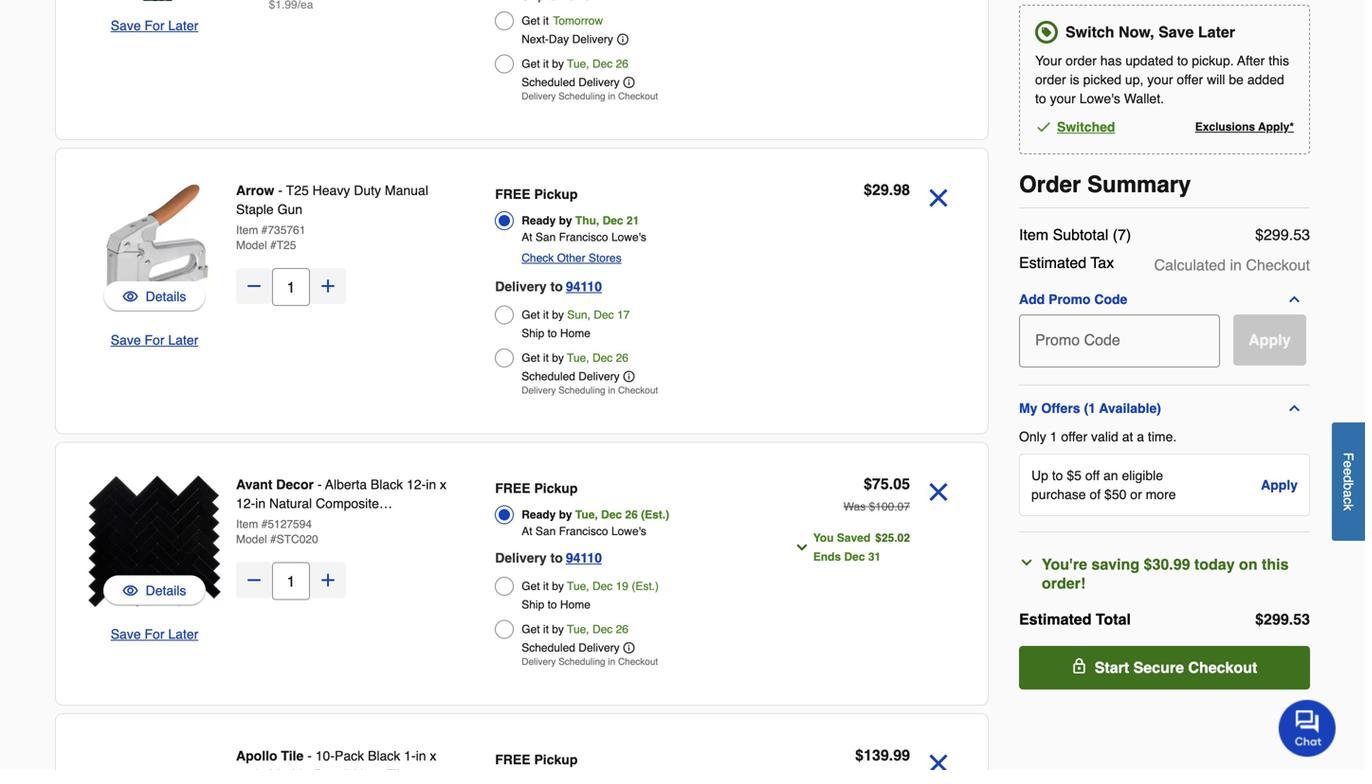 Task type: describe. For each thing, give the bounding box(es) containing it.
to inside 'up to $5 off an eligible purchase of $50 or more'
[[1052, 468, 1063, 484]]

by down get it by sun, dec 17 at the left top of the page
[[552, 352, 564, 365]]

of
[[1090, 487, 1101, 503]]

in down avant
[[255, 496, 266, 512]]

get it by sun, dec 17
[[522, 309, 630, 322]]

f e e d b a c k
[[1341, 453, 1356, 511]]

eligible
[[1122, 468, 1163, 484]]

in up the and
[[426, 477, 436, 493]]

up,
[[1125, 72, 1144, 87]]

avant decor -
[[236, 477, 325, 493]]

delivery scheduling in checkout for alberta black 12-in x 12-in natural composite herringbone stone look peel and stick wall tile (7.76-sq. ft/ carton)
[[522, 657, 658, 668]]

26 for tomorrow
[[616, 57, 629, 71]]

pickup.
[[1192, 53, 1234, 68]]

scheduling for alberta black 12-in x 12-in natural composite herringbone stone look peel and stick wall tile (7.76-sq. ft/ carton)
[[559, 657, 606, 668]]

t25
[[286, 183, 309, 198]]

1
[[1050, 430, 1058, 445]]

san for at san francisco lowe's
[[536, 525, 556, 539]]

tue, left 19
[[567, 580, 589, 594]]

arrow -
[[236, 183, 286, 198]]

#735761
[[261, 224, 306, 237]]

1 for from the top
[[145, 18, 165, 33]]

this inside your order has updated to pickup. after this order is picked up, your offer will be added to your lowe's wallet.
[[1269, 53, 1290, 68]]

dec down get it by sun, dec 17 at the left top of the page
[[593, 352, 613, 365]]

tue, up the at san francisco lowe's
[[575, 509, 598, 522]]

$ right was
[[869, 501, 875, 514]]

$ 299 . 53 for item subtotal (7)
[[1256, 226, 1310, 244]]

3 pickup from the top
[[534, 753, 578, 768]]

up to $5 off an eligible purchase of $50 or more
[[1032, 468, 1176, 503]]

in down apollo
[[255, 768, 266, 771]]

quickview image
[[123, 582, 138, 601]]

in right calculated
[[1230, 256, 1242, 274]]

2 it from the top
[[543, 57, 549, 71]]

order summary
[[1019, 172, 1191, 198]]

is
[[1070, 72, 1080, 87]]

minus image
[[245, 571, 264, 590]]

4 it from the top
[[543, 352, 549, 365]]

total
[[1096, 611, 1131, 629]]

lowe's for at san francisco lowe's
[[612, 525, 647, 539]]

natural
[[269, 496, 312, 512]]

53 for estimated total
[[1293, 611, 1310, 629]]

black inside 10-pack black 1-in x 12-in marble pencil liner til
[[368, 749, 400, 764]]

#stc020
[[270, 533, 318, 547]]

to down the get it by tue, dec 19 (est.) in the left bottom of the page
[[548, 599, 557, 612]]

stick
[[236, 534, 265, 549]]

dec left 21
[[603, 214, 624, 228]]

stone
[[313, 515, 348, 531]]

start
[[1095, 659, 1129, 677]]

switched
[[1057, 119, 1115, 135]]

x inside 10-pack black 1-in x 12-in marble pencil liner til
[[430, 749, 437, 764]]

at for at san francisco lowe's check other stores
[[522, 231, 532, 244]]

4 get from the top
[[522, 352, 540, 365]]

98
[[893, 181, 910, 199]]

model for alberta black 12-in x 12-in natural composite herringbone stone look peel and stick wall tile (7.76-sq. ft/ carton)
[[236, 533, 267, 547]]

to down the at san francisco lowe's
[[551, 551, 563, 566]]

updated
[[1126, 53, 1174, 68]]

1 scheduled from the top
[[522, 76, 575, 89]]

sq.
[[357, 534, 374, 549]]

chevron up image for add promo code
[[1287, 292, 1302, 307]]

ship to home for t25 heavy duty manual staple gun
[[522, 327, 591, 340]]

my offers (1 available) link
[[1019, 401, 1310, 416]]

minus image
[[245, 277, 264, 296]]

stores
[[589, 252, 622, 265]]

12- inside 10-pack black 1-in x 12-in marble pencil liner til
[[236, 768, 255, 771]]

gun
[[277, 202, 303, 217]]

herringbone
[[236, 515, 309, 531]]

my
[[1019, 401, 1038, 416]]

manual
[[385, 183, 428, 198]]

0 vertical spatial 12-
[[407, 477, 426, 493]]

estimated for estimated total
[[1019, 611, 1092, 629]]

chevron down image inside you're saving  $30.99  today on this order! link
[[1019, 556, 1034, 571]]

decor
[[276, 477, 314, 493]]

tile inside alberta black 12-in x 12-in natural composite herringbone stone look peel and stick wall tile (7.76-sq. ft/ carton)
[[297, 534, 318, 549]]

added
[[1248, 72, 1285, 87]]

my offers (1 available)
[[1019, 401, 1161, 416]]

free pickup for alberta black 12-in x 12-in natural composite herringbone stone look peel and stick wall tile (7.76-sq. ft/ carton)
[[495, 481, 578, 496]]

ready for alberta black 12-in x 12-in natural composite herringbone stone look peel and stick wall tile (7.76-sq. ft/ carton)
[[522, 509, 556, 522]]

delivery to 94110 for alberta black 12-in x 12-in natural composite herringbone stone look peel and stick wall tile (7.76-sq. ft/ carton)
[[495, 551, 602, 566]]

02
[[898, 532, 910, 545]]

ft/
[[378, 534, 389, 549]]

add
[[1019, 292, 1045, 307]]

0 vertical spatial (est.)
[[641, 509, 669, 522]]

ship for t25 heavy duty manual staple gun
[[522, 327, 544, 340]]

f
[[1341, 453, 1356, 461]]

your order has updated to pickup. after this order is picked up, your offer will be added to your lowe's wallet.
[[1035, 53, 1290, 106]]

estimated for estimated tax
[[1019, 254, 1087, 272]]

get it by tue, dec 19 (est.)
[[522, 580, 659, 594]]

scheduled for t25 heavy duty manual staple gun
[[522, 370, 575, 384]]

free for alberta black 12-in x 12-in natural composite herringbone stone look peel and stick wall tile (7.76-sq. ft/ carton)
[[495, 481, 531, 496]]

3 it from the top
[[543, 309, 549, 322]]

exclusions
[[1195, 120, 1255, 134]]

1 vertical spatial order
[[1035, 72, 1066, 87]]

checkout for tue, dec 19
[[618, 657, 658, 668]]

tue, for tue, dec 19
[[567, 623, 589, 637]]

in down get it by sun, dec 17 at the left top of the page
[[608, 385, 616, 396]]

start secure checkout
[[1095, 659, 1258, 677]]

#5127594
[[261, 518, 312, 531]]

model for t25 heavy duty manual staple gun
[[236, 239, 267, 252]]

$ up was
[[864, 476, 872, 493]]

or
[[1130, 487, 1142, 503]]

order
[[1019, 172, 1081, 198]]

and
[[414, 515, 436, 531]]

t25 heavy duty manual staple gun image
[[86, 179, 223, 316]]

by down the at san francisco lowe's
[[552, 580, 564, 594]]

you're saving  $30.99  today on this order!
[[1042, 556, 1289, 593]]

0 horizontal spatial -
[[278, 183, 283, 198]]

by down day at the top left
[[552, 57, 564, 71]]

you're saving  $30.99  today on this order! link
[[1019, 556, 1303, 594]]

secure
[[1134, 659, 1184, 677]]

checkout for sun, dec 17
[[618, 385, 658, 396]]

- for decor
[[317, 477, 322, 493]]

94110 for alberta black 12-in x 12-in natural composite herringbone stone look peel and stick wall tile (7.76-sq. ft/ carton)
[[566, 551, 602, 566]]

plus image
[[319, 277, 338, 296]]

calculated in checkout
[[1154, 256, 1310, 274]]

1 it from the top
[[543, 14, 549, 27]]

by left thu,
[[559, 214, 572, 228]]

dec up the at san francisco lowe's
[[601, 509, 622, 522]]

remove item image
[[922, 747, 956, 771]]

peel
[[384, 515, 410, 531]]

heavy
[[313, 183, 350, 198]]

tax
[[1091, 254, 1114, 272]]

scheduled for alberta black 12-in x 12-in natural composite herringbone stone look peel and stick wall tile (7.76-sq. ft/ carton)
[[522, 642, 575, 655]]

item for item #5127594 model #stc020
[[236, 518, 258, 531]]

$ up calculated in checkout
[[1256, 226, 1264, 244]]

marble
[[269, 768, 310, 771]]

to up checkmark image
[[1035, 91, 1046, 106]]

at san francisco lowe's
[[522, 525, 647, 539]]

apollo
[[236, 749, 277, 764]]

to down get it by sun, dec 17 at the left top of the page
[[548, 327, 557, 340]]

in right "pack"
[[416, 749, 426, 764]]

estimated total
[[1019, 611, 1131, 629]]

0 horizontal spatial chevron down image
[[794, 540, 810, 556]]

details for t25 heavy duty manual staple gun
[[146, 289, 186, 304]]

0 horizontal spatial offer
[[1061, 430, 1088, 445]]

f e e d b a c k button
[[1332, 423, 1365, 541]]

arrow
[[236, 183, 274, 198]]

1 delivery scheduling in checkout from the top
[[522, 91, 658, 102]]

delivery scheduling in checkout for t25 heavy duty manual staple gun
[[522, 385, 658, 396]]

option group for alberta black 12-in x 12-in natural composite herringbone stone look peel and stick wall tile (7.76-sq. ft/ carton)
[[495, 476, 758, 673]]

this inside you're saving  $30.99  today on this order!
[[1262, 556, 1289, 574]]

$ 29 . 98
[[864, 181, 910, 199]]

21
[[627, 214, 639, 228]]

calculated
[[1154, 256, 1226, 274]]

get it by tue, dec 26 for t25 heavy duty manual staple gun
[[522, 352, 629, 365]]

info image for scheduled delivery
[[624, 371, 635, 383]]

by left sun,
[[552, 309, 564, 322]]

only 1 offer valid at a time.
[[1019, 430, 1177, 445]]

now,
[[1119, 23, 1155, 41]]

$ left 98
[[864, 181, 872, 199]]

1-
[[404, 749, 416, 764]]

next-day delivery
[[522, 33, 613, 46]]

staple
[[236, 202, 274, 217]]

item for item #735761 model #t25
[[236, 224, 258, 237]]

$ inside you saved $ 25 . 02 ends dec 31
[[875, 532, 882, 545]]

thu,
[[575, 214, 599, 228]]

94110 for t25 heavy duty manual staple gun
[[566, 279, 602, 294]]

by up the at san francisco lowe's
[[559, 509, 572, 522]]

save for later for t25 heavy duty manual staple gun
[[111, 333, 198, 348]]

26 for tue, dec 19
[[616, 623, 629, 637]]

look
[[351, 515, 380, 531]]

checkmark image
[[1035, 119, 1052, 136]]

apply
[[1261, 478, 1298, 493]]

at san francisco lowe's check other stores
[[522, 231, 647, 265]]

26 for sun, dec 17
[[616, 352, 629, 365]]

1 vertical spatial tile
[[281, 749, 304, 764]]

francisco for at san francisco lowe's
[[559, 525, 608, 539]]

alberta black 12-in x 12-in natural composite herringbone stone look peel and stick wall tile (7.76-sq. ft/ carton) image
[[86, 474, 223, 610]]

10-pack black 1-in x 12-in marble pencil liner til
[[236, 749, 437, 771]]

$50
[[1105, 487, 1127, 503]]

on
[[1239, 556, 1258, 574]]

code
[[1095, 292, 1128, 307]]

dec left 17
[[594, 309, 614, 322]]

wallet.
[[1124, 91, 1164, 106]]

add promo code
[[1019, 292, 1128, 307]]

75
[[872, 476, 889, 493]]

tag filled image
[[1038, 24, 1055, 41]]



Task type: locate. For each thing, give the bounding box(es) containing it.
black inside alberta black 12-in x 12-in natural composite herringbone stone look peel and stick wall tile (7.76-sq. ft/ carton)
[[371, 477, 403, 493]]

1 vertical spatial 12-
[[236, 496, 255, 512]]

offers
[[1041, 401, 1081, 416]]

1 vertical spatial 94110 button
[[566, 547, 602, 570]]

remove item image right 07
[[922, 476, 956, 510]]

an
[[1104, 468, 1118, 484]]

purchase
[[1032, 487, 1086, 503]]

secure image
[[1072, 659, 1087, 674]]

0 vertical spatial chevron up image
[[1287, 292, 1302, 307]]

1 home from the top
[[560, 327, 591, 340]]

save for later button
[[111, 16, 198, 35], [111, 331, 198, 350], [111, 625, 198, 644]]

item #735761 model #t25
[[236, 224, 306, 252]]

lowe's for at san francisco lowe's check other stores
[[612, 231, 647, 244]]

53 for item subtotal (7)
[[1293, 226, 1310, 244]]

0 vertical spatial your
[[1148, 72, 1173, 87]]

. inside you saved $ 25 . 02 ends dec 31
[[894, 532, 898, 545]]

chevron down image
[[794, 540, 810, 556], [1019, 556, 1034, 571]]

your down is at right top
[[1050, 91, 1076, 106]]

it down next-
[[543, 57, 549, 71]]

1 vertical spatial get it by tue, dec 26
[[522, 352, 629, 365]]

2 option group from the top
[[495, 476, 758, 673]]

estimated down order!
[[1019, 611, 1092, 629]]

$ up 31
[[875, 532, 882, 545]]

black up peel
[[371, 477, 403, 493]]

pack
[[335, 749, 364, 764]]

2 vertical spatial free pickup
[[495, 753, 578, 768]]

remove item image right 98
[[922, 181, 956, 215]]

94110
[[566, 279, 602, 294], [566, 551, 602, 566]]

94110 up sun,
[[566, 279, 602, 294]]

scheduled delivery for alberta black 12-in x 12-in natural composite herringbone stone look peel and stick wall tile (7.76-sq. ft/ carton)
[[522, 642, 620, 655]]

it up next-
[[543, 14, 549, 27]]

05
[[893, 476, 910, 493]]

$ left 99
[[855, 747, 864, 765]]

299 for item subtotal (7)
[[1264, 226, 1289, 244]]

lowe's down ready by tue, dec 26 (est.)
[[612, 525, 647, 539]]

save for later for alberta black 12-in x 12-in natural composite herringbone stone look peel and stick wall tile (7.76-sq. ft/ carton)
[[111, 627, 198, 642]]

0 vertical spatial home
[[560, 327, 591, 340]]

2 94110 from the top
[[566, 551, 602, 566]]

3 free pickup from the top
[[495, 753, 578, 768]]

1 vertical spatial option group
[[495, 476, 758, 673]]

1 vertical spatial save for later button
[[111, 331, 198, 350]]

chevron up image for my offers (1 available)
[[1287, 401, 1302, 416]]

sun,
[[567, 309, 591, 322]]

checkout for tomorrow
[[618, 91, 658, 102]]

liner
[[353, 768, 383, 771]]

home down get it by sun, dec 17 at the left top of the page
[[560, 327, 591, 340]]

2 get from the top
[[522, 57, 540, 71]]

0 vertical spatial scheduled delivery
[[522, 76, 620, 89]]

apply button
[[1233, 467, 1298, 504]]

remove item image for t25 heavy duty manual staple gun
[[922, 181, 956, 215]]

26
[[616, 57, 629, 71], [616, 352, 629, 365], [625, 509, 638, 522], [616, 623, 629, 637]]

1 $ 299 . 53 from the top
[[1256, 226, 1310, 244]]

ship to home for alberta black 12-in x 12-in natural composite herringbone stone look peel and stick wall tile (7.76-sq. ft/ carton)
[[522, 599, 591, 612]]

2 free from the top
[[495, 481, 531, 496]]

1 save for later button from the top
[[111, 16, 198, 35]]

1 save for later from the top
[[111, 18, 198, 33]]

1 vertical spatial home
[[560, 599, 591, 612]]

offer
[[1177, 72, 1203, 87], [1061, 430, 1088, 445]]

a for b
[[1341, 490, 1356, 498]]

31
[[868, 551, 881, 564]]

saving
[[1092, 556, 1140, 574]]

2 get it by tue, dec 26 from the top
[[522, 352, 629, 365]]

$ 75 . 05 was $ 100 . 07
[[844, 476, 910, 514]]

0 vertical spatial free
[[495, 187, 531, 202]]

offer inside your order has updated to pickup. after this order is picked up, your offer will be added to your lowe's wallet.
[[1177, 72, 1203, 87]]

option group for t25 heavy duty manual staple gun
[[495, 181, 758, 402]]

lowe's inside at san francisco lowe's check other stores
[[612, 231, 647, 244]]

1 ship to home from the top
[[522, 327, 591, 340]]

3 free from the top
[[495, 753, 531, 768]]

delivery scheduling in checkout down next-day delivery
[[522, 91, 658, 102]]

e up b
[[1341, 468, 1356, 476]]

2 stepper number input field with increment and decrement buttons number field from the top
[[272, 563, 310, 601]]

.
[[889, 181, 893, 199], [1289, 226, 1293, 244], [889, 476, 893, 493], [894, 501, 898, 514], [894, 532, 898, 545], [1289, 611, 1293, 629], [889, 747, 893, 765]]

2 vertical spatial pickup
[[534, 753, 578, 768]]

0 vertical spatial black
[[371, 477, 403, 493]]

this up added
[[1269, 53, 1290, 68]]

0 vertical spatial scheduled
[[522, 76, 575, 89]]

0 vertical spatial ship to home
[[522, 327, 591, 340]]

1 vertical spatial this
[[1262, 556, 1289, 574]]

1 vertical spatial a
[[1341, 490, 1356, 498]]

ready for t25 heavy duty manual staple gun
[[522, 214, 556, 228]]

item inside item #735761 model #t25
[[236, 224, 258, 237]]

francisco inside at san francisco lowe's check other stores
[[559, 231, 608, 244]]

check other stores button
[[522, 249, 622, 268]]

1 vertical spatial scheduled
[[522, 370, 575, 384]]

get down the get it by tue, dec 19 (est.) in the left bottom of the page
[[522, 623, 540, 637]]

c
[[1341, 498, 1356, 505]]

0 vertical spatial delivery scheduling in checkout
[[522, 91, 658, 102]]

remove item image for alberta black 12-in x 12-in natural composite herringbone stone look peel and stick wall tile (7.76-sq. ft/ carton)
[[922, 476, 956, 510]]

alberta black 12-in x 12-in natural composite herringbone stone look peel and stick wall tile (7.76-sq. ft/ carton)
[[236, 477, 447, 549]]

x inside alberta black 12-in x 12-in natural composite herringbone stone look peel and stick wall tile (7.76-sq. ft/ carton)
[[440, 477, 447, 493]]

1 free from the top
[[495, 187, 531, 202]]

2 chevron up image from the top
[[1287, 401, 1302, 416]]

0 vertical spatial -
[[278, 183, 283, 198]]

1 stepper number input field with increment and decrement buttons number field from the top
[[272, 268, 310, 306]]

1 ready from the top
[[522, 214, 556, 228]]

Stepper number input field with increment and decrement buttons number field
[[272, 268, 310, 306], [272, 563, 310, 601]]

1 vertical spatial ship to home
[[522, 599, 591, 612]]

2 model from the top
[[236, 533, 267, 547]]

2 vertical spatial for
[[145, 627, 165, 642]]

scheduled delivery down the get it by tue, dec 19 (est.) in the left bottom of the page
[[522, 642, 620, 655]]

299 for estimated total
[[1264, 611, 1289, 629]]

get up next-
[[522, 14, 540, 27]]

apollo tile -
[[236, 749, 316, 764]]

info image inside option group
[[624, 643, 635, 654]]

2 free pickup from the top
[[495, 481, 578, 496]]

17
[[617, 309, 630, 322]]

$ 299 . 53 up calculated in checkout
[[1256, 226, 1310, 244]]

plus image
[[319, 571, 338, 590]]

ends
[[813, 551, 841, 564]]

$ 299 . 53 for estimated total
[[1256, 611, 1310, 629]]

info image
[[617, 34, 629, 45], [624, 371, 635, 383]]

pencil
[[314, 768, 350, 771]]

san up check
[[536, 231, 556, 244]]

1 horizontal spatial offer
[[1177, 72, 1203, 87]]

2 delivery scheduling in checkout from the top
[[522, 385, 658, 396]]

94110 down the at san francisco lowe's
[[566, 551, 602, 566]]

scheduling down sun,
[[559, 385, 606, 396]]

ship down get it by sun, dec 17 at the left top of the page
[[522, 327, 544, 340]]

0 vertical spatial details
[[146, 289, 186, 304]]

2 estimated from the top
[[1019, 611, 1092, 629]]

0 vertical spatial lowe's
[[1080, 91, 1121, 106]]

- for tile
[[307, 749, 312, 764]]

free pickup
[[495, 187, 578, 202], [495, 481, 578, 496], [495, 753, 578, 768]]

1 vertical spatial info image
[[624, 643, 635, 654]]

2 ship from the top
[[522, 599, 544, 612]]

e up d
[[1341, 461, 1356, 468]]

in down the get it by tue, dec 19 (est.) in the left bottom of the page
[[608, 657, 616, 668]]

1 details from the top
[[146, 289, 186, 304]]

3 scheduled delivery from the top
[[522, 642, 620, 655]]

2 53 from the top
[[1293, 611, 1310, 629]]

in down next-day delivery
[[608, 91, 616, 102]]

to down other at the left of the page
[[551, 279, 563, 294]]

3 delivery scheduling in checkout from the top
[[522, 657, 658, 668]]

2 pickup from the top
[[534, 481, 578, 496]]

option group
[[495, 181, 758, 402], [495, 476, 758, 673]]

scheduled delivery for t25 heavy duty manual staple gun
[[522, 370, 620, 384]]

san inside at san francisco lowe's check other stores
[[536, 231, 556, 244]]

5 it from the top
[[543, 580, 549, 594]]

2 info image from the top
[[624, 643, 635, 654]]

item subtotal (7)
[[1019, 226, 1131, 244]]

scheduled down day at the top left
[[522, 76, 575, 89]]

scheduling down the get it by tue, dec 19 (est.) in the left bottom of the page
[[559, 657, 606, 668]]

for for arrow
[[145, 333, 165, 348]]

ship
[[522, 327, 544, 340], [522, 599, 544, 612]]

chevron up image up apply
[[1287, 401, 1302, 416]]

1 scheduled delivery from the top
[[522, 76, 620, 89]]

1 vertical spatial 94110
[[566, 551, 602, 566]]

1 san from the top
[[536, 231, 556, 244]]

2 delivery to 94110 from the top
[[495, 551, 602, 566]]

$ down on
[[1256, 611, 1264, 629]]

2 vertical spatial -
[[307, 749, 312, 764]]

home
[[560, 327, 591, 340], [560, 599, 591, 612]]

item for item subtotal (7)
[[1019, 226, 1049, 244]]

wall
[[269, 534, 294, 549]]

1 option group from the top
[[495, 181, 758, 402]]

ready by tue, dec 26 (est.)
[[522, 509, 669, 522]]

composite
[[316, 496, 379, 512]]

delivery scheduling in checkout down sun,
[[522, 385, 658, 396]]

3 get it by tue, dec 26 from the top
[[522, 623, 629, 637]]

model inside item #5127594 model #stc020
[[236, 533, 267, 547]]

1 ship from the top
[[522, 327, 544, 340]]

order up is at right top
[[1066, 53, 1097, 68]]

2 save for later from the top
[[111, 333, 198, 348]]

scheduled delivery down get it by sun, dec 17 at the left top of the page
[[522, 370, 620, 384]]

0 vertical spatial option group
[[495, 181, 758, 402]]

0 horizontal spatial a
[[1137, 430, 1144, 445]]

info image for tomorrow
[[624, 77, 635, 88]]

tomorrow
[[553, 14, 603, 27]]

estimated down item subtotal (7)
[[1019, 254, 1087, 272]]

94110 button for alberta black 12-in x 12-in natural composite herringbone stone look peel and stick wall tile (7.76-sq. ft/ carton)
[[566, 547, 602, 570]]

3 save for later from the top
[[111, 627, 198, 642]]

dec down the get it by tue, dec 19 (est.) in the left bottom of the page
[[593, 623, 613, 637]]

picked
[[1083, 72, 1122, 87]]

0 vertical spatial estimated
[[1019, 254, 1087, 272]]

299
[[1264, 226, 1289, 244], [1264, 611, 1289, 629]]

2 ship to home from the top
[[522, 599, 591, 612]]

1 53 from the top
[[1293, 226, 1310, 244]]

a inside button
[[1341, 490, 1356, 498]]

tue,
[[567, 57, 589, 71], [567, 352, 589, 365], [575, 509, 598, 522], [567, 580, 589, 594], [567, 623, 589, 637]]

a
[[1137, 430, 1144, 445], [1341, 490, 1356, 498]]

free pickup for t25 heavy duty manual staple gun
[[495, 187, 578, 202]]

2 ready from the top
[[522, 509, 556, 522]]

francisco for at san francisco lowe's check other stores
[[559, 231, 608, 244]]

12- down apollo
[[236, 768, 255, 771]]

2 horizontal spatial -
[[317, 477, 322, 493]]

1 vertical spatial model
[[236, 533, 267, 547]]

0 vertical spatial francisco
[[559, 231, 608, 244]]

dec down next-day delivery
[[593, 57, 613, 71]]

ready up the at san francisco lowe's
[[522, 509, 556, 522]]

10-
[[316, 749, 335, 764]]

1 vertical spatial francisco
[[559, 525, 608, 539]]

stepper number input field with increment and decrement buttons number field for minus icon
[[272, 563, 310, 601]]

1 vertical spatial ready
[[522, 509, 556, 522]]

1 horizontal spatial a
[[1341, 490, 1356, 498]]

1 vertical spatial at
[[522, 525, 532, 539]]

time.
[[1148, 430, 1177, 445]]

- left t25
[[278, 183, 283, 198]]

0 vertical spatial 53
[[1293, 226, 1310, 244]]

1 francisco from the top
[[559, 231, 608, 244]]

0 vertical spatial for
[[145, 18, 165, 33]]

scheduled delivery down next-day delivery
[[522, 76, 620, 89]]

carton)
[[393, 534, 437, 549]]

0 vertical spatial save for later button
[[111, 16, 198, 35]]

item up stick
[[236, 518, 258, 531]]

$ 299 . 53 down on
[[1256, 611, 1310, 629]]

0 vertical spatial save for later
[[111, 18, 198, 33]]

1 vertical spatial stepper number input field with increment and decrement buttons number field
[[272, 563, 310, 601]]

1 vertical spatial remove item image
[[922, 476, 956, 510]]

to left the $5
[[1052, 468, 1063, 484]]

2 e from the top
[[1341, 468, 1356, 476]]

2 francisco from the top
[[559, 525, 608, 539]]

scheduling for t25 heavy duty manual staple gun
[[559, 385, 606, 396]]

1 299 from the top
[[1264, 226, 1289, 244]]

139
[[864, 747, 889, 765]]

duty
[[354, 183, 381, 198]]

0 vertical spatial 94110
[[566, 279, 602, 294]]

home for alberta black 12-in x 12-in natural composite herringbone stone look peel and stick wall tile (7.76-sq. ft/ carton)
[[560, 599, 591, 612]]

at down ready by tue, dec 26 (est.)
[[522, 525, 532, 539]]

1 vertical spatial chevron up image
[[1287, 401, 1302, 416]]

1 info image from the top
[[624, 77, 635, 88]]

0 vertical spatial at
[[522, 231, 532, 244]]

0 horizontal spatial your
[[1050, 91, 1076, 106]]

0 vertical spatial stepper number input field with increment and decrement buttons number field
[[272, 268, 310, 306]]

get down the at san francisco lowe's
[[522, 580, 540, 594]]

will
[[1207, 72, 1226, 87]]

model inside item #735761 model #t25
[[236, 239, 267, 252]]

a right at on the bottom of page
[[1137, 430, 1144, 445]]

1 estimated from the top
[[1019, 254, 1087, 272]]

get it by tue, dec 26 down the get it by tue, dec 19 (est.) in the left bottom of the page
[[522, 623, 629, 637]]

1 scheduling from the top
[[559, 91, 606, 102]]

1 vertical spatial estimated
[[1019, 611, 1092, 629]]

tile right wall
[[297, 534, 318, 549]]

1 get it by tue, dec 26 from the top
[[522, 57, 629, 71]]

chevron up image
[[1287, 292, 1302, 307], [1287, 401, 1302, 416]]

0 vertical spatial ship
[[522, 327, 544, 340]]

be
[[1229, 72, 1244, 87]]

home for t25 heavy duty manual staple gun
[[560, 327, 591, 340]]

1 vertical spatial scheduled delivery
[[522, 370, 620, 384]]

5 get from the top
[[522, 580, 540, 594]]

2 vertical spatial save for later button
[[111, 625, 198, 644]]

1 vertical spatial free
[[495, 481, 531, 496]]

3 for from the top
[[145, 627, 165, 642]]

scheduled delivery
[[522, 76, 620, 89], [522, 370, 620, 384], [522, 642, 620, 655]]

0 vertical spatial info image
[[617, 34, 629, 45]]

stepper number input field with increment and decrement buttons number field left plus image
[[272, 563, 310, 601]]

you're
[[1042, 556, 1088, 574]]

1 vertical spatial free pickup
[[495, 481, 578, 496]]

you
[[813, 532, 834, 545]]

2 vertical spatial lowe's
[[612, 525, 647, 539]]

1 vertical spatial (est.)
[[632, 580, 659, 594]]

1 vertical spatial $ 299 . 53
[[1256, 611, 1310, 629]]

3 scheduling from the top
[[559, 657, 606, 668]]

b
[[1341, 483, 1356, 491]]

was
[[844, 501, 866, 514]]

ready by thu, dec 21
[[522, 214, 639, 228]]

for
[[145, 18, 165, 33], [145, 333, 165, 348], [145, 627, 165, 642]]

offer right 1
[[1061, 430, 1088, 445]]

2 vertical spatial free
[[495, 753, 531, 768]]

delivery to 94110 for t25 heavy duty manual staple gun
[[495, 279, 602, 294]]

summary
[[1088, 172, 1191, 198]]

lowe's
[[1080, 91, 1121, 106], [612, 231, 647, 244], [612, 525, 647, 539]]

save for later button for arrow -
[[111, 331, 198, 350]]

info image
[[624, 77, 635, 88], [624, 643, 635, 654]]

chevron up image down calculated in checkout
[[1287, 292, 1302, 307]]

2 $ 299 . 53 from the top
[[1256, 611, 1310, 629]]

item inside item #5127594 model #stc020
[[236, 518, 258, 531]]

exclusions apply*
[[1195, 120, 1294, 134]]

a for at
[[1137, 430, 1144, 445]]

1 delivery to 94110 from the top
[[495, 279, 602, 294]]

to left pickup. on the top of page
[[1177, 53, 1188, 68]]

delivery scheduling in checkout down the get it by tue, dec 19 (est.) in the left bottom of the page
[[522, 657, 658, 668]]

info image for tue, dec 19
[[624, 643, 635, 654]]

1 chevron up image from the top
[[1287, 292, 1302, 307]]

get it by tue, dec 26 for alberta black 12-in x 12-in natural composite herringbone stone look peel and stick wall tile (7.76-sq. ft/ carton)
[[522, 623, 629, 637]]

model left #t25
[[236, 239, 267, 252]]

free for t25 heavy duty manual staple gun
[[495, 187, 531, 202]]

it left sun,
[[543, 309, 549, 322]]

by down the get it by tue, dec 19 (est.) in the left bottom of the page
[[552, 623, 564, 637]]

you saved $ 25 . 02 ends dec 31
[[813, 532, 910, 564]]

tue, for tomorrow
[[567, 57, 589, 71]]

0 vertical spatial $ 299 . 53
[[1256, 226, 1310, 244]]

1 vertical spatial delivery scheduling in checkout
[[522, 385, 658, 396]]

for for avant
[[145, 627, 165, 642]]

delivery to 94110 down the at san francisco lowe's
[[495, 551, 602, 566]]

your down updated
[[1148, 72, 1173, 87]]

san
[[536, 231, 556, 244], [536, 525, 556, 539]]

2 scheduled from the top
[[522, 370, 575, 384]]

at inside at san francisco lowe's check other stores
[[522, 231, 532, 244]]

1 get from the top
[[522, 14, 540, 27]]

stepper number input field with increment and decrement buttons number field for minus image
[[272, 268, 310, 306]]

0 vertical spatial model
[[236, 239, 267, 252]]

99
[[893, 747, 910, 765]]

day
[[549, 33, 569, 46]]

(est.) up the at san francisco lowe's
[[641, 509, 669, 522]]

quickview image
[[123, 287, 138, 306]]

black up liner
[[368, 749, 400, 764]]

1 at from the top
[[522, 231, 532, 244]]

6 get from the top
[[522, 623, 540, 637]]

pickup for t25 heavy duty manual staple gun
[[534, 187, 578, 202]]

0 vertical spatial a
[[1137, 430, 1144, 445]]

2 scheduling from the top
[[559, 385, 606, 396]]

ship for alberta black 12-in x 12-in natural composite herringbone stone look peel and stick wall tile (7.76-sq. ft/ carton)
[[522, 599, 544, 612]]

1 94110 from the top
[[566, 279, 602, 294]]

get it by tue, dec 26 down next-day delivery
[[522, 57, 629, 71]]

checkout inside 'button'
[[1188, 659, 1258, 677]]

2 vertical spatial get it by tue, dec 26
[[522, 623, 629, 637]]

by
[[552, 57, 564, 71], [559, 214, 572, 228], [552, 309, 564, 322], [552, 352, 564, 365], [559, 509, 572, 522], [552, 580, 564, 594], [552, 623, 564, 637]]

2 details from the top
[[146, 584, 186, 599]]

3 get from the top
[[522, 309, 540, 322]]

1 vertical spatial offer
[[1061, 430, 1088, 445]]

chevron down image left you at right
[[794, 540, 810, 556]]

1 free pickup from the top
[[495, 187, 578, 202]]

get it by tue, dec 26 down get it by sun, dec 17 at the left top of the page
[[522, 352, 629, 365]]

2 299 from the top
[[1264, 611, 1289, 629]]

t25 heavy duty manual staple gun
[[236, 183, 428, 217]]

3 save for later button from the top
[[111, 625, 198, 644]]

2 vertical spatial scheduled
[[522, 642, 575, 655]]

ship to home down the get it by tue, dec 19 (est.) in the left bottom of the page
[[522, 599, 591, 612]]

it down the at san francisco lowe's
[[543, 580, 549, 594]]

0 vertical spatial 94110 button
[[566, 275, 602, 298]]

san down ready by tue, dec 26 (est.)
[[536, 525, 556, 539]]

1 pickup from the top
[[534, 187, 578, 202]]

3 scheduled from the top
[[522, 642, 575, 655]]

2 vertical spatial save for later
[[111, 627, 198, 642]]

(est.) right 19
[[632, 580, 659, 594]]

1 vertical spatial lowe's
[[612, 231, 647, 244]]

1 horizontal spatial -
[[307, 749, 312, 764]]

0 vertical spatial get it by tue, dec 26
[[522, 57, 629, 71]]

k
[[1341, 505, 1356, 511]]

estimated tax
[[1019, 254, 1114, 272]]

add promo code link
[[1019, 292, 1310, 307]]

details right quickview image
[[146, 584, 186, 599]]

1 vertical spatial -
[[317, 477, 322, 493]]

None text field
[[1027, 315, 1211, 357]]

0 vertical spatial free pickup
[[495, 187, 578, 202]]

1 vertical spatial san
[[536, 525, 556, 539]]

1 vertical spatial ship
[[522, 599, 544, 612]]

info image down 17
[[624, 371, 635, 383]]

1 vertical spatial delivery to 94110
[[495, 551, 602, 566]]

tue, down next-day delivery
[[567, 57, 589, 71]]

san for at san francisco lowe's check other stores
[[536, 231, 556, 244]]

1 94110 button from the top
[[566, 275, 602, 298]]

other
[[557, 252, 586, 265]]

order
[[1066, 53, 1097, 68], [1035, 72, 1066, 87]]

6 it from the top
[[543, 623, 549, 637]]

chat invite button image
[[1279, 700, 1337, 758]]

1 vertical spatial save for later
[[111, 333, 198, 348]]

ship to home down get it by sun, dec 17 at the left top of the page
[[522, 327, 591, 340]]

2 remove item image from the top
[[922, 476, 956, 510]]

1 model from the top
[[236, 239, 267, 252]]

94110 button for t25 heavy duty manual staple gun
[[566, 275, 602, 298]]

pickup for alberta black 12-in x 12-in natural composite herringbone stone look peel and stick wall tile (7.76-sq. ft/ carton)
[[534, 481, 578, 496]]

dec
[[593, 57, 613, 71], [603, 214, 624, 228], [594, 309, 614, 322], [593, 352, 613, 365], [601, 509, 622, 522], [844, 551, 865, 564], [593, 580, 613, 594], [593, 623, 613, 637]]

0 vertical spatial info image
[[624, 77, 635, 88]]

scheduled down the get it by tue, dec 19 (est.) in the left bottom of the page
[[522, 642, 575, 655]]

1 horizontal spatial your
[[1148, 72, 1173, 87]]

dec left 19
[[593, 580, 613, 594]]

save for later button for avant decor -
[[111, 625, 198, 644]]

1 vertical spatial pickup
[[534, 481, 578, 496]]

lowe's inside your order has updated to pickup. after this order is picked up, your offer will be added to your lowe's wallet.
[[1080, 91, 1121, 106]]

2 vertical spatial scheduled delivery
[[522, 642, 620, 655]]

- left the 10-
[[307, 749, 312, 764]]

12- up the and
[[407, 477, 426, 493]]

tue, for sun, dec 17
[[567, 352, 589, 365]]

2 home from the top
[[560, 599, 591, 612]]

order!
[[1042, 575, 1086, 593]]

details for alberta black 12-in x 12-in natural composite herringbone stone look peel and stick wall tile (7.76-sq. ft/ carton)
[[146, 584, 186, 599]]

0 vertical spatial san
[[536, 231, 556, 244]]

2 save for later button from the top
[[111, 331, 198, 350]]

info image right next-day delivery
[[617, 34, 629, 45]]

2 san from the top
[[536, 525, 556, 539]]

1 vertical spatial info image
[[624, 371, 635, 383]]

2 vertical spatial scheduling
[[559, 657, 606, 668]]

2 scheduled delivery from the top
[[522, 370, 620, 384]]

off
[[1085, 468, 1100, 484]]

at up check
[[522, 231, 532, 244]]

delivery to 94110 down check
[[495, 279, 602, 294]]

more
[[1146, 487, 1176, 503]]

0 vertical spatial delivery to 94110
[[495, 279, 602, 294]]

1 vertical spatial scheduling
[[559, 385, 606, 396]]

this
[[1269, 53, 1290, 68], [1262, 556, 1289, 574]]

(7.76-
[[322, 534, 357, 549]]

1 vertical spatial for
[[145, 333, 165, 348]]

saved
[[837, 532, 871, 545]]

2 for from the top
[[145, 333, 165, 348]]

0 vertical spatial scheduling
[[559, 91, 606, 102]]

2 at from the top
[[522, 525, 532, 539]]

get down get it by sun, dec 17 at the left top of the page
[[522, 352, 540, 365]]

item up estimated tax
[[1019, 226, 1049, 244]]

it
[[543, 14, 549, 27], [543, 57, 549, 71], [543, 309, 549, 322], [543, 352, 549, 365], [543, 580, 549, 594], [543, 623, 549, 637]]

1 vertical spatial your
[[1050, 91, 1076, 106]]

pickup
[[534, 187, 578, 202], [534, 481, 578, 496], [534, 753, 578, 768]]

at for at san francisco lowe's
[[522, 525, 532, 539]]

0 vertical spatial order
[[1066, 53, 1097, 68]]

home down the get it by tue, dec 19 (est.) in the left bottom of the page
[[560, 599, 591, 612]]

2 94110 button from the top
[[566, 547, 602, 570]]

info image for next-day delivery
[[617, 34, 629, 45]]

x
[[440, 477, 447, 493], [430, 749, 437, 764]]

model down herringbone at the bottom left of the page
[[236, 533, 267, 547]]

1 remove item image from the top
[[922, 181, 956, 215]]

dec inside you saved $ 25 . 02 ends dec 31
[[844, 551, 865, 564]]

francisco down ready by tue, dec 26 (est.)
[[559, 525, 608, 539]]

up
[[1032, 468, 1049, 484]]

1 vertical spatial 53
[[1293, 611, 1310, 629]]

tue, down the get it by tue, dec 19 (est.) in the left bottom of the page
[[567, 623, 589, 637]]

francisco
[[559, 231, 608, 244], [559, 525, 608, 539]]

at
[[1122, 430, 1133, 445]]

next-
[[522, 33, 549, 46]]

1 e from the top
[[1341, 461, 1356, 468]]

ship down the get it by tue, dec 19 (est.) in the left bottom of the page
[[522, 599, 544, 612]]

remove item image
[[922, 181, 956, 215], [922, 476, 956, 510]]

available)
[[1099, 401, 1161, 416]]



Task type: vqa. For each thing, say whether or not it's contained in the screenshot.
the Wash
no



